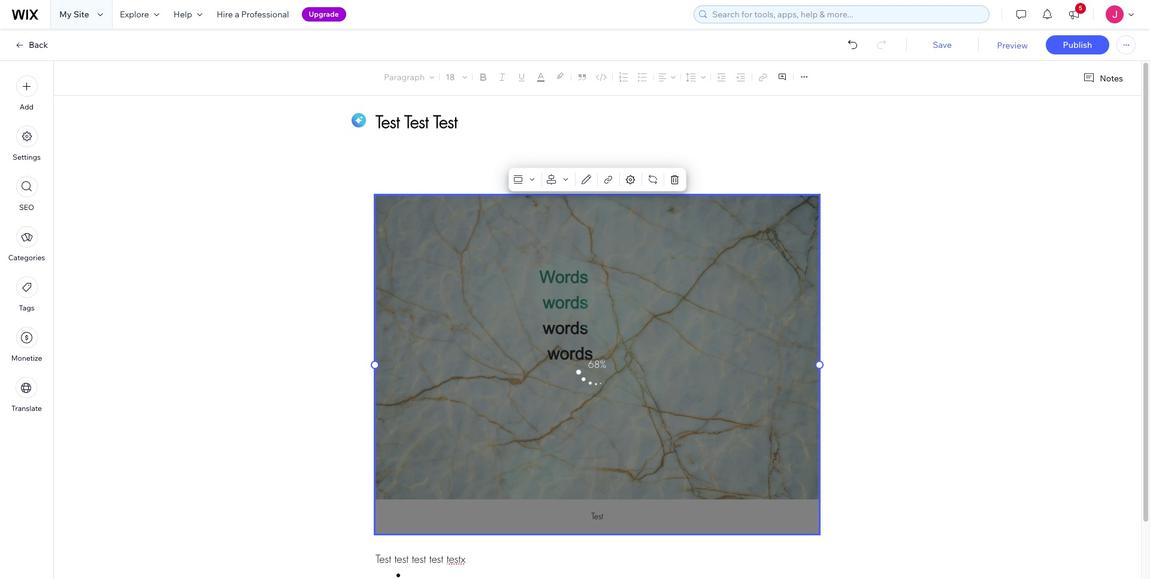 Task type: locate. For each thing, give the bounding box(es) containing it.
help
[[174, 9, 192, 20]]

monetize
[[11, 354, 42, 363]]

save
[[933, 40, 952, 50]]

site
[[73, 9, 89, 20]]

publish button
[[1046, 35, 1109, 55]]

Test text field
[[376, 500, 819, 534]]

marble te image
[[376, 196, 819, 500]]

paragraph button
[[382, 69, 437, 86]]

1 horizontal spatial test
[[412, 553, 426, 567]]

2 horizontal spatial test
[[429, 553, 443, 567]]

test
[[394, 553, 409, 567], [412, 553, 426, 567], [429, 553, 443, 567]]

menu
[[0, 68, 53, 421]]

tags button
[[16, 277, 37, 313]]

upgrade button
[[302, 7, 346, 22]]

preview button
[[997, 40, 1028, 51]]

5
[[1079, 4, 1082, 12]]

settings button
[[13, 126, 41, 162]]

0 horizontal spatial test
[[394, 553, 409, 567]]

test test test test testx
[[376, 553, 465, 567]]

seo
[[19, 203, 34, 212]]

hire
[[217, 9, 233, 20]]

add button
[[16, 75, 37, 111]]

publish
[[1063, 40, 1092, 50]]

menu containing add
[[0, 68, 53, 421]]

5 button
[[1061, 0, 1087, 29]]



Task type: vqa. For each thing, say whether or not it's contained in the screenshot.
compare plans button
no



Task type: describe. For each thing, give the bounding box(es) containing it.
professional
[[241, 9, 289, 20]]

notes
[[1100, 73, 1123, 84]]

add
[[20, 102, 34, 111]]

translate
[[11, 404, 42, 413]]

back
[[29, 40, 48, 50]]

test
[[376, 553, 391, 567]]

back button
[[14, 40, 48, 50]]

settings
[[13, 153, 41, 162]]

testx
[[447, 553, 465, 567]]

2 test from the left
[[412, 553, 426, 567]]

a
[[235, 9, 239, 20]]

explore
[[120, 9, 149, 20]]

my site
[[59, 9, 89, 20]]

preview
[[997, 40, 1028, 51]]

Add a Catchy Title text field
[[376, 111, 805, 133]]

68%
[[588, 359, 606, 371]]

help button
[[166, 0, 209, 29]]

hire a professional link
[[209, 0, 296, 29]]

save button
[[918, 40, 966, 50]]

1 test from the left
[[394, 553, 409, 567]]

categories
[[8, 253, 45, 262]]

seo button
[[16, 176, 37, 212]]

paragraph
[[384, 72, 425, 83]]

translate button
[[11, 377, 42, 413]]

tags
[[19, 304, 34, 313]]

3 test from the left
[[429, 553, 443, 567]]

categories button
[[8, 226, 45, 262]]

hire a professional
[[217, 9, 289, 20]]

Search for tools, apps, help & more... field
[[709, 6, 985, 23]]

monetize button
[[11, 327, 42, 363]]

upgrade
[[309, 10, 339, 19]]

notes button
[[1078, 70, 1127, 86]]

my
[[59, 9, 72, 20]]



